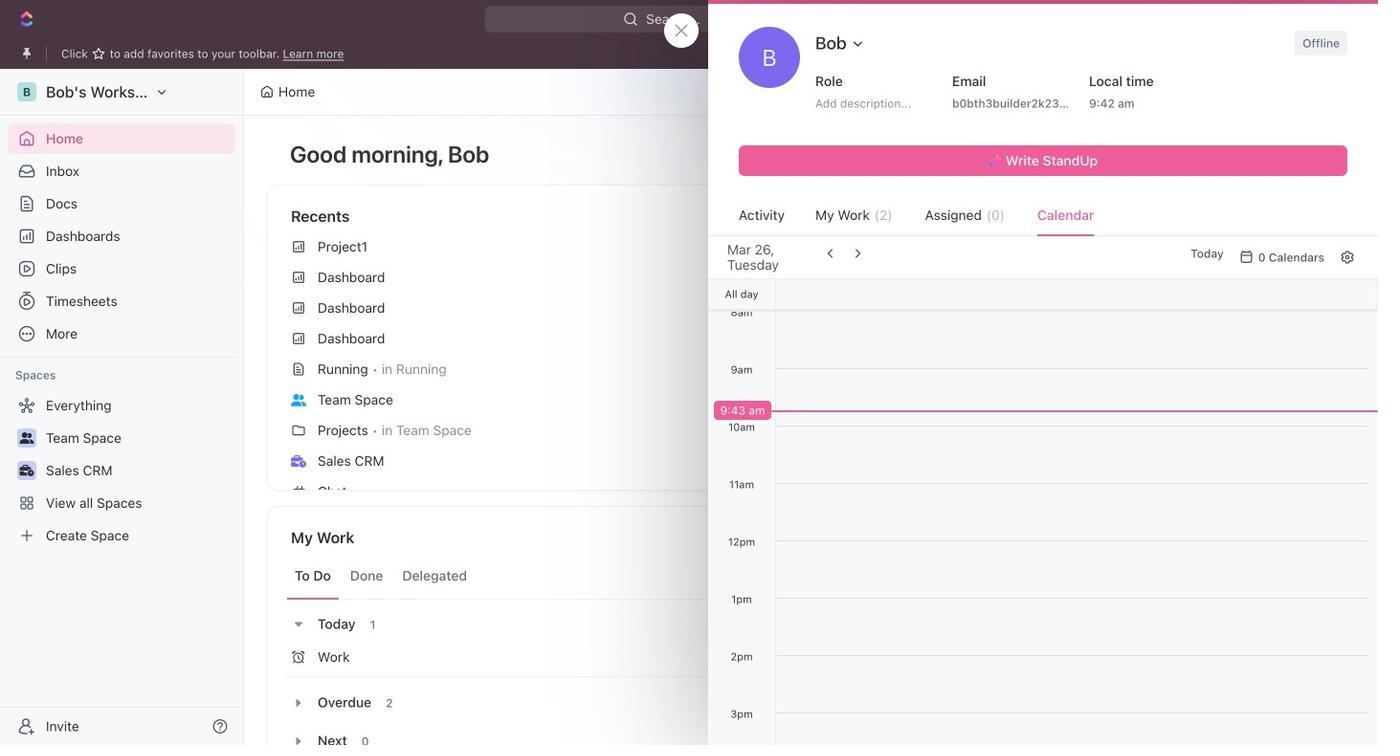 Task type: describe. For each thing, give the bounding box(es) containing it.
0 horizontal spatial user group image
[[20, 433, 34, 444]]

0 vertical spatial user group image
[[291, 394, 306, 407]]

business time image
[[20, 465, 34, 477]]



Task type: locate. For each thing, give the bounding box(es) containing it.
tab list
[[287, 553, 784, 600]]

tree
[[8, 391, 236, 552]]

1 horizontal spatial user group image
[[291, 394, 306, 407]]

sidebar navigation
[[0, 69, 248, 746]]

1 vertical spatial user group image
[[20, 433, 34, 444]]

business time image
[[291, 456, 306, 468]]

user group image up business time image
[[291, 394, 306, 407]]

user group image up business time icon
[[20, 433, 34, 444]]

user group image
[[291, 394, 306, 407], [20, 433, 34, 444]]

tree inside sidebar navigation
[[8, 391, 236, 552]]

bob's workspace, , element
[[17, 82, 36, 101]]



Task type: vqa. For each thing, say whether or not it's contained in the screenshot.
Sidebar navigation
yes



